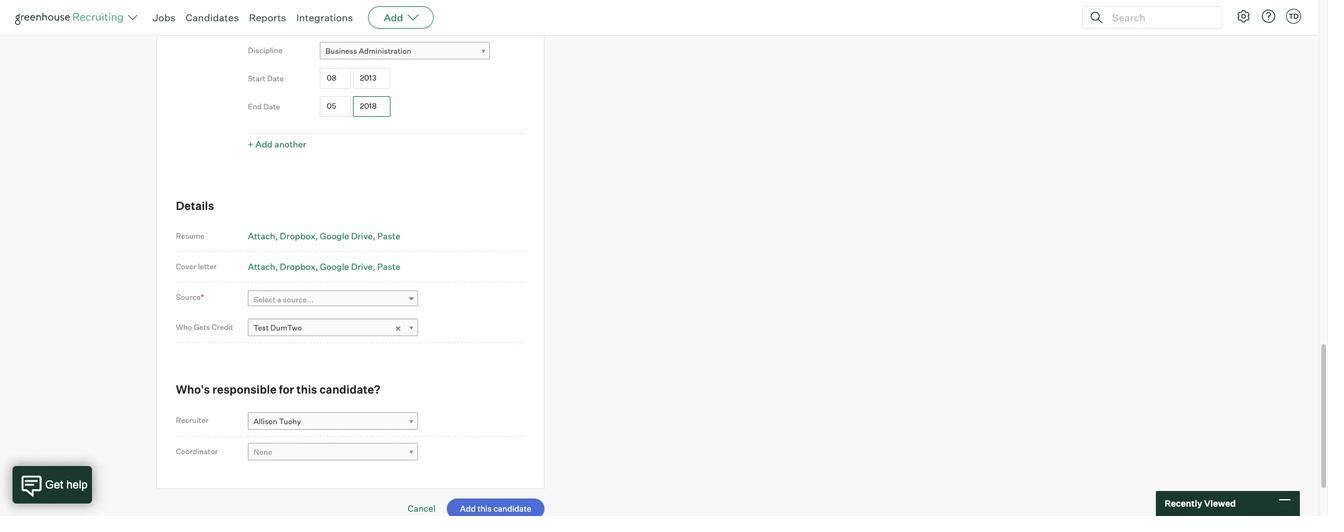 Task type: describe. For each thing, give the bounding box(es) containing it.
cancel
[[408, 504, 436, 515]]

who's responsible for this candidate?
[[176, 383, 380, 397]]

td
[[1289, 12, 1299, 21]]

+ add another link
[[248, 139, 306, 150]]

none
[[253, 448, 272, 458]]

test
[[253, 324, 269, 333]]

attach link for resume
[[248, 231, 278, 242]]

resume
[[176, 232, 205, 241]]

YYYY text field
[[353, 68, 390, 89]]

dumtwo
[[270, 324, 302, 333]]

candidates
[[186, 11, 239, 24]]

jobs link
[[153, 11, 176, 24]]

candidate?
[[320, 383, 380, 397]]

integrations link
[[296, 11, 353, 24]]

greenhouse recruiting image
[[15, 10, 128, 25]]

attach dropbox google drive paste for resume
[[248, 231, 400, 242]]

start
[[248, 74, 266, 83]]

for
[[279, 383, 294, 397]]

who gets credit
[[176, 323, 233, 332]]

attach link for cover letter
[[248, 262, 278, 273]]

dropbox for cover letter
[[280, 262, 315, 273]]

1 horizontal spatial degree
[[357, 18, 383, 27]]

coordinator
[[176, 447, 218, 457]]

jobs
[[153, 11, 176, 24]]

recruiter
[[176, 416, 208, 426]]

start date
[[248, 74, 284, 83]]

google drive link for resume
[[320, 231, 375, 242]]

cover
[[176, 263, 196, 272]]

google for resume
[[320, 231, 349, 242]]

discipline
[[248, 46, 283, 55]]

dropbox link for resume
[[280, 231, 318, 242]]

td button
[[1284, 6, 1304, 26]]

attach for resume
[[248, 231, 275, 242]]

responsible
[[212, 383, 277, 397]]

end
[[248, 102, 262, 111]]

configure image
[[1236, 9, 1251, 24]]

select a source... link
[[248, 291, 418, 309]]

dropbox link for cover letter
[[280, 262, 318, 273]]

add inside popup button
[[384, 11, 403, 24]]

who's
[[176, 383, 210, 397]]

drive for resume
[[351, 231, 373, 242]]

mm text field for end date
[[320, 97, 351, 117]]

date for start date
[[267, 74, 284, 83]]

test dumtwo link
[[248, 319, 418, 338]]

allison
[[253, 417, 277, 427]]

credit
[[212, 323, 233, 332]]

education element
[[248, 0, 525, 153]]

test dumtwo
[[253, 324, 302, 333]]

viewed
[[1204, 499, 1236, 510]]

paste for cover letter
[[377, 262, 400, 273]]

add inside education element
[[256, 139, 273, 150]]

dropbox for resume
[[280, 231, 315, 242]]

td button
[[1286, 9, 1301, 24]]

business administration link
[[320, 42, 490, 60]]



Task type: locate. For each thing, give the bounding box(es) containing it.
2 attach dropbox google drive paste from the top
[[248, 262, 400, 273]]

add button
[[368, 6, 434, 29]]

gets
[[194, 323, 210, 332]]

details
[[176, 199, 214, 213]]

1 vertical spatial google
[[320, 262, 349, 273]]

2 attach from the top
[[248, 262, 275, 273]]

select
[[253, 295, 276, 305]]

1 vertical spatial drive
[[351, 262, 373, 273]]

1 vertical spatial google drive link
[[320, 262, 375, 273]]

2 attach link from the top
[[248, 262, 278, 273]]

MM text field
[[320, 68, 351, 89], [320, 97, 351, 117]]

letter
[[198, 263, 217, 272]]

google
[[320, 231, 349, 242], [320, 262, 349, 273]]

date right end
[[263, 102, 280, 111]]

date right the start
[[267, 74, 284, 83]]

2 drive from the top
[[351, 262, 373, 273]]

cancel link
[[408, 504, 436, 515]]

candidates link
[[186, 11, 239, 24]]

2 google drive link from the top
[[320, 262, 375, 273]]

2 dropbox from the top
[[280, 262, 315, 273]]

0 vertical spatial paste link
[[377, 231, 400, 242]]

1 dropbox from the top
[[280, 231, 315, 242]]

attach for cover letter
[[248, 262, 275, 273]]

+
[[248, 139, 254, 150]]

source
[[176, 293, 201, 303]]

1 vertical spatial mm text field
[[320, 97, 351, 117]]

administration
[[359, 46, 411, 56]]

date for end date
[[263, 102, 280, 111]]

2 paste from the top
[[377, 262, 400, 273]]

1 vertical spatial attach dropbox google drive paste
[[248, 262, 400, 273]]

0 horizontal spatial degree
[[248, 17, 273, 27]]

drive for cover letter
[[351, 262, 373, 273]]

drive
[[351, 231, 373, 242], [351, 262, 373, 273]]

add
[[384, 11, 403, 24], [256, 139, 273, 150]]

who
[[176, 323, 192, 332]]

allison tuohy
[[253, 417, 301, 427]]

master's degree
[[325, 18, 383, 27]]

date
[[267, 74, 284, 83], [263, 102, 280, 111]]

source...
[[283, 295, 314, 305]]

2 paste link from the top
[[377, 262, 400, 273]]

add right +
[[256, 139, 273, 150]]

0 horizontal spatial add
[[256, 139, 273, 150]]

None submit
[[447, 500, 545, 517]]

business administration
[[325, 46, 411, 56]]

0 vertical spatial attach
[[248, 231, 275, 242]]

paste link for resume
[[377, 231, 400, 242]]

attach
[[248, 231, 275, 242], [248, 262, 275, 273]]

1 attach from the top
[[248, 231, 275, 242]]

1 attach dropbox google drive paste from the top
[[248, 231, 400, 242]]

recently viewed
[[1165, 499, 1236, 510]]

tuohy
[[279, 417, 301, 427]]

1 mm text field from the top
[[320, 68, 351, 89]]

cover letter
[[176, 263, 217, 272]]

dropbox
[[280, 231, 315, 242], [280, 262, 315, 273]]

1 vertical spatial add
[[256, 139, 273, 150]]

source *
[[176, 293, 204, 303]]

add up administration
[[384, 11, 403, 24]]

0 vertical spatial mm text field
[[320, 68, 351, 89]]

1 paste from the top
[[377, 231, 400, 242]]

1 google from the top
[[320, 231, 349, 242]]

dropbox link
[[280, 231, 318, 242], [280, 262, 318, 273]]

1 dropbox link from the top
[[280, 231, 318, 242]]

attach link
[[248, 231, 278, 242], [248, 262, 278, 273]]

this
[[297, 383, 317, 397]]

paste
[[377, 231, 400, 242], [377, 262, 400, 273]]

0 vertical spatial date
[[267, 74, 284, 83]]

1 paste link from the top
[[377, 231, 400, 242]]

none link
[[248, 444, 418, 462]]

0 vertical spatial paste
[[377, 231, 400, 242]]

Search text field
[[1109, 8, 1210, 27]]

2 google from the top
[[320, 262, 349, 273]]

end date
[[248, 102, 280, 111]]

0 vertical spatial google drive link
[[320, 231, 375, 242]]

allison tuohy link
[[248, 413, 418, 431]]

1 vertical spatial attach link
[[248, 262, 278, 273]]

1 google drive link from the top
[[320, 231, 375, 242]]

2 dropbox link from the top
[[280, 262, 318, 273]]

0 vertical spatial attach link
[[248, 231, 278, 242]]

google drive link
[[320, 231, 375, 242], [320, 262, 375, 273]]

1 vertical spatial paste
[[377, 262, 400, 273]]

+ add another
[[248, 139, 306, 150]]

1 vertical spatial dropbox link
[[280, 262, 318, 273]]

degree
[[248, 17, 273, 27], [357, 18, 383, 27]]

attach dropbox google drive paste
[[248, 231, 400, 242], [248, 262, 400, 273]]

0 vertical spatial add
[[384, 11, 403, 24]]

reports link
[[249, 11, 286, 24]]

degree up discipline
[[248, 17, 273, 27]]

select a source...
[[253, 295, 314, 305]]

another
[[274, 139, 306, 150]]

master's
[[325, 18, 356, 27]]

google for cover letter
[[320, 262, 349, 273]]

paste link for cover letter
[[377, 262, 400, 273]]

attach dropbox google drive paste for cover letter
[[248, 262, 400, 273]]

1 vertical spatial attach
[[248, 262, 275, 273]]

integrations
[[296, 11, 353, 24]]

0 vertical spatial dropbox link
[[280, 231, 318, 242]]

1 horizontal spatial add
[[384, 11, 403, 24]]

1 drive from the top
[[351, 231, 373, 242]]

1 vertical spatial date
[[263, 102, 280, 111]]

business
[[325, 46, 357, 56]]

0 vertical spatial google
[[320, 231, 349, 242]]

a
[[277, 295, 281, 305]]

0 vertical spatial dropbox
[[280, 231, 315, 242]]

master's degree link
[[320, 14, 490, 32]]

2 mm text field from the top
[[320, 97, 351, 117]]

1 attach link from the top
[[248, 231, 278, 242]]

degree up business administration
[[357, 18, 383, 27]]

*
[[201, 293, 204, 303]]

paste for resume
[[377, 231, 400, 242]]

1 vertical spatial paste link
[[377, 262, 400, 273]]

0 vertical spatial drive
[[351, 231, 373, 242]]

0 vertical spatial attach dropbox google drive paste
[[248, 231, 400, 242]]

google drive link for cover letter
[[320, 262, 375, 273]]

paste link
[[377, 231, 400, 242], [377, 262, 400, 273]]

recently
[[1165, 499, 1202, 510]]

reports
[[249, 11, 286, 24]]

mm text field down business
[[320, 68, 351, 89]]

YYYY text field
[[353, 97, 390, 117]]

mm text field left yyyy text field on the left of page
[[320, 97, 351, 117]]

1 vertical spatial dropbox
[[280, 262, 315, 273]]

mm text field for start date
[[320, 68, 351, 89]]



Task type: vqa. For each thing, say whether or not it's contained in the screenshot.
Interviews Created column header at bottom left
no



